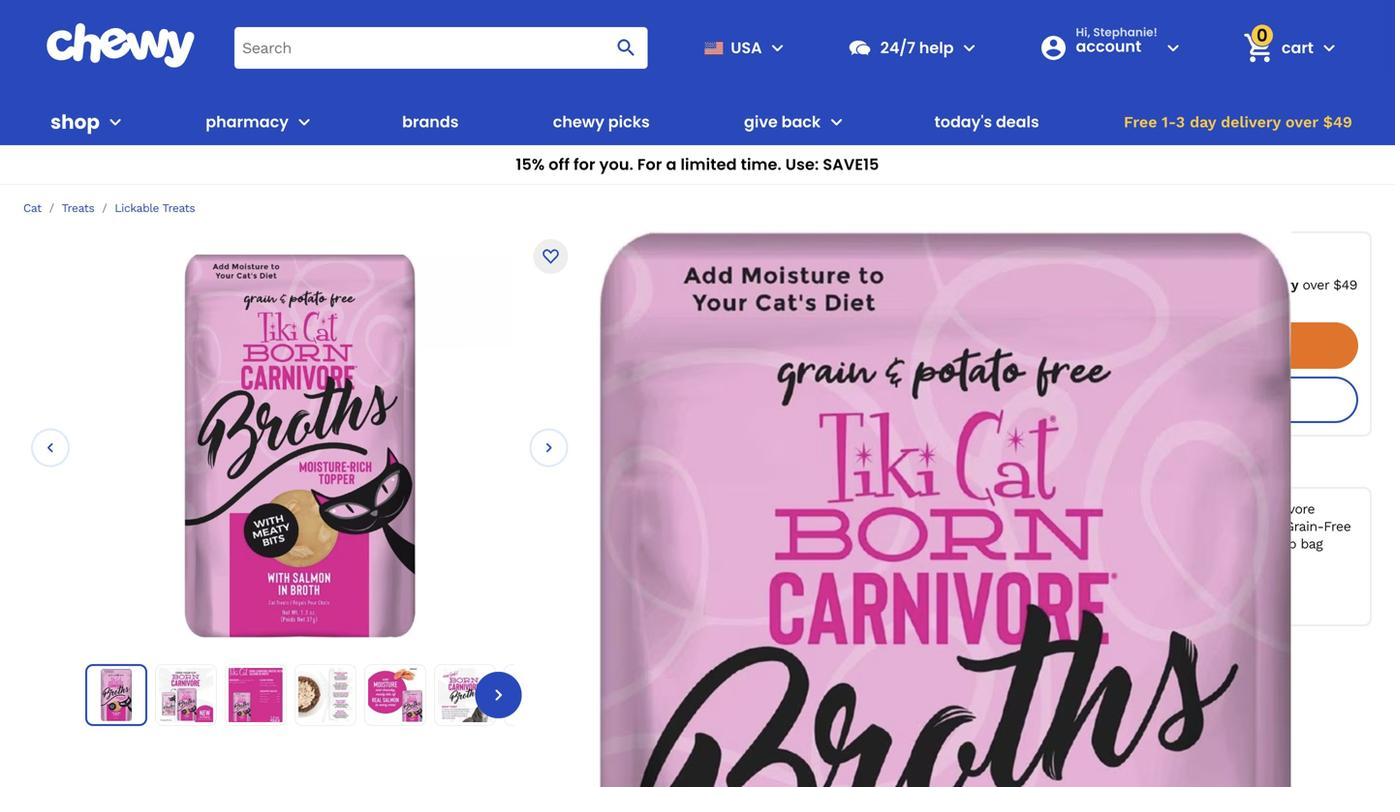 Task type: vqa. For each thing, say whether or not it's contained in the screenshot.


Task type: locate. For each thing, give the bounding box(es) containing it.
$0.95/oz
[[774, 739, 820, 753], [903, 739, 949, 753]]

add to cart
[[1168, 336, 1249, 355]]

fees,
[[667, 527, 697, 543]]

$0.95
[[752, 377, 787, 393]]

3 inside in stock free 1-3 day delivery over $49
[[1212, 277, 1220, 293]]

: up beef on the left bottom of the page
[[645, 683, 649, 699]]

tiki cat broths salmon in broth with meaty bits grain-free wet cat food topper, 1.3-oz pouch, case of 12 slide 2 of 9 image
[[159, 668, 213, 723]]

1 vertical spatial over
[[1303, 277, 1329, 293]]

2 $0.95/oz from the left
[[903, 739, 949, 753]]

brands
[[402, 111, 459, 133]]

pharmacy
[[206, 111, 289, 133]]

free inside new customers only: spend $49+, get $20 egift card + free shipping with code: welcome shop the deal
[[916, 606, 939, 620]]

$36.99 text field
[[1225, 592, 1267, 613]]

$14.02
[[852, 420, 921, 447]]

cat
[[23, 202, 41, 215], [646, 230, 682, 257], [875, 254, 911, 281], [651, 309, 672, 325], [1197, 501, 1218, 517], [1196, 536, 1217, 552]]

salmon inside tiki cat broths salmon in broth with meaty bits grain-free wet cat food topper, 1.3-oz pouch, case of 12
[[756, 230, 833, 257]]

1 vertical spatial with
[[735, 429, 763, 445]]

$14.76 (-5%) ( $0.95 / oz )
[[607, 368, 810, 395]]

flavor : salmon
[[607, 683, 701, 699]]

$49
[[1323, 113, 1352, 131], [1333, 277, 1357, 293]]

over
[[1286, 113, 1318, 131], [1303, 277, 1329, 293]]

0 horizontal spatial :
[[645, 683, 649, 699]]

give back menu image
[[825, 110, 848, 134]]

1 vertical spatial day
[[1223, 277, 1245, 293]]

autoship down cart
[[1212, 390, 1276, 409]]

autoship?
[[659, 464, 739, 486]]

cat link
[[23, 201, 41, 216]]

this
[[1073, 459, 1106, 481]]

1 horizontal spatial food
[[1110, 459, 1149, 481]]

& inside "duck & chicken $0.95/oz"
[[810, 720, 818, 736]]

0 vertical spatial delivery
[[1221, 113, 1281, 131]]

oz right $0.95 in the right of the page
[[792, 377, 806, 393]]

food right the broth
[[916, 254, 965, 281]]

(-
[[680, 368, 699, 395]]

:
[[841, 427, 844, 446], [645, 683, 649, 699]]

& down born
[[1221, 519, 1229, 535]]

tiki up topper,
[[607, 230, 641, 257]]

2 chicken from the left
[[822, 720, 872, 736]]

0 vertical spatial with
[[920, 230, 963, 257]]

0 horizontal spatial 1-
[[1162, 113, 1176, 131]]

why autoship? save 5% on all future autoship orders set your schedule based on your pet's needs no fees, no commitments - skip, change or cancel anytime.
[[619, 464, 962, 561]]

skip,
[[824, 527, 852, 543]]

7 answered questions
[[761, 331, 880, 344]]

0 vertical spatial oz
[[724, 279, 746, 306]]

15% off for you. for a limited time. use: save15​ button
[[0, 145, 1395, 185]]

0 horizontal spatial 5%
[[679, 491, 698, 506]]

grain- up the bag
[[1285, 519, 1324, 535]]

bits
[[675, 254, 711, 281]]

1 vertical spatial :
[[645, 683, 649, 699]]

0 horizontal spatial treats
[[62, 202, 94, 215]]

deals
[[996, 111, 1039, 133]]

to
[[1200, 336, 1214, 355]]

tiki inside tiki cat broths salmon in broth with meaty bits grain-free wet cat food topper, 1.3-oz pouch, case of 12
[[607, 230, 641, 257]]

oz
[[724, 279, 746, 306], [792, 377, 806, 393]]

grain- right bits at the top of the page
[[716, 254, 783, 281]]

0 horizontal spatial grain-
[[716, 254, 783, 281]]

1 vertical spatial oz
[[792, 377, 806, 393]]

$0.94/oz
[[694, 739, 740, 753]]

chicken
[[694, 720, 743, 736], [822, 720, 872, 736]]

0 vertical spatial over
[[1286, 113, 1318, 131]]

0 vertical spatial autoship
[[1212, 390, 1276, 409]]

0 horizontal spatial day
[[1190, 113, 1216, 131]]

$49 inside button
[[1323, 113, 1352, 131]]

limited
[[681, 154, 737, 175]]

cat left 'treats' link
[[23, 202, 41, 215]]

1 horizontal spatial tiki cat broths salmon in broth with meaty bits grain-free wet cat food topper, 1.3-oz pouch, case of 12 slide 1 of 9 image
[[185, 252, 415, 640]]

+
[[905, 606, 912, 620]]

1 horizontal spatial your
[[824, 509, 851, 525]]

with right the broth
[[920, 230, 963, 257]]

autoship for autoship :
[[782, 427, 841, 446]]

3 down account menu icon
[[1176, 113, 1185, 131]]

1 vertical spatial tiki cat broths salmon in broth with meaty bits grain-free wet cat food topper, 1.3-oz pouch, case of 12 slide 1 of 9 image
[[90, 669, 142, 722]]

0 horizontal spatial &
[[810, 720, 818, 736]]

tiki cat born carnivore herring & salmon grain-free dry cat food, 5.6-lb bag image
[[1054, 508, 1152, 606]]

tiki up herring
[[1171, 501, 1193, 517]]

0
[[1257, 23, 1268, 48]]

day
[[1190, 113, 1216, 131], [1223, 277, 1245, 293]]

food,
[[1222, 536, 1255, 552]]

3 inside button
[[1176, 113, 1185, 131]]

1 horizontal spatial :
[[841, 427, 844, 446]]

1 vertical spatial 5%
[[679, 491, 698, 506]]

1 horizontal spatial on
[[804, 509, 820, 525]]

1 horizontal spatial treats
[[162, 202, 195, 215]]

1 horizontal spatial chicken
[[822, 720, 872, 736]]

free
[[1124, 113, 1157, 131], [783, 254, 825, 281], [1324, 519, 1351, 535], [916, 606, 939, 620]]

autoship up the based
[[783, 491, 838, 506]]

chewy support image
[[847, 35, 873, 60]]

1 vertical spatial grain-
[[1285, 519, 1324, 535]]

0 horizontal spatial tiki cat broths salmon in broth with meaty bits grain-free wet cat food topper, 1.3-oz pouch, case of 12 slide 1 of 9 image
[[90, 669, 142, 722]]

0 horizontal spatial $0.95/oz
[[774, 739, 820, 753]]

chicken up the $0.94/oz
[[694, 720, 743, 736]]

2 vertical spatial tiki
[[1171, 501, 1193, 517]]

treats right lickable in the left of the page
[[162, 202, 195, 215]]

a
[[666, 154, 677, 175]]

save
[[646, 491, 675, 506]]

1- down the stock at the top right of page
[[1200, 277, 1212, 293]]

0 vertical spatial $49
[[1323, 113, 1352, 131]]

1 treats from the left
[[62, 202, 94, 215]]

0 horizontal spatial food
[[916, 254, 965, 281]]

1 your from the left
[[671, 509, 698, 525]]

1 vertical spatial autoship
[[782, 427, 841, 446]]

beef $1.00/oz
[[619, 720, 663, 753]]

0 horizontal spatial your
[[671, 509, 698, 525]]

tiki cat broths salmon in broth with meaty bits grain-free wet cat food topper, 1.3-oz pouch, case of 12 slide 1 of 9 image
[[185, 252, 415, 640], [90, 669, 142, 722]]

84 ratings
[[694, 331, 751, 344]]

or
[[607, 429, 622, 445]]

oz up ratings
[[724, 279, 746, 306]]

0 horizontal spatial oz
[[724, 279, 746, 306]]

with inside new customers only: spend $49+, get $20 egift card + free shipping with code: welcome shop the deal
[[611, 621, 634, 634]]

3 right free
[[1212, 277, 1220, 293]]

set
[[646, 509, 667, 525]]

& inside tiki cat born carnivore herring & salmon grain-free dry cat food, 5.6-lb bag
[[1221, 519, 1229, 535]]

$14.76
[[607, 368, 674, 395]]

1 vertical spatial 3
[[1212, 277, 1220, 293]]

help menu image
[[958, 36, 981, 59]]

group
[[603, 708, 1017, 788]]

1 horizontal spatial $0.95/oz
[[903, 739, 949, 753]]

0 vertical spatial tiki
[[607, 230, 641, 257]]

food right this
[[1110, 459, 1149, 481]]

84 ratings button
[[694, 329, 751, 345]]

autoship
[[1212, 390, 1276, 409], [782, 427, 841, 446], [783, 491, 838, 506]]

your up fees,
[[671, 509, 698, 525]]

on up -
[[804, 509, 820, 525]]

your
[[671, 509, 698, 525], [824, 509, 851, 525]]

0 horizontal spatial with
[[611, 621, 634, 634]]

autoship inside why autoship? save 5% on all future autoship orders set your schedule based on your pet's needs no fees, no commitments - skip, change or cancel anytime.
[[783, 491, 838, 506]]

menu image
[[104, 110, 127, 134]]

1- down account menu icon
[[1162, 113, 1176, 131]]

1 horizontal spatial grain-
[[1285, 519, 1324, 535]]

case
[[824, 279, 872, 306]]

delivery up add to cart button
[[1249, 277, 1298, 293]]

2 horizontal spatial with
[[920, 230, 963, 257]]

0 vertical spatial food
[[916, 254, 965, 281]]

tiki inside tiki cat born carnivore herring & salmon grain-free dry cat food, 5.6-lb bag
[[1171, 501, 1193, 517]]

of
[[877, 279, 896, 306]]

1 horizontal spatial 3
[[1212, 277, 1220, 293]]

food
[[916, 254, 965, 281], [1110, 459, 1149, 481]]

shop button
[[50, 99, 127, 145]]

0 vertical spatial 1-
[[1162, 113, 1176, 131]]

0 vertical spatial 5%
[[713, 429, 731, 445]]

with down (
[[735, 429, 763, 445]]

7 answered questions button
[[755, 329, 880, 345]]

2 vertical spatial with
[[611, 621, 634, 634]]

$36.99
[[1225, 595, 1267, 610]]

for
[[637, 154, 662, 175]]

shop
[[50, 109, 100, 136]]

: left '$14.02' text field
[[841, 427, 844, 446]]

on left all
[[702, 491, 718, 506]]

autoship down ')'
[[782, 427, 841, 446]]

1 horizontal spatial day
[[1223, 277, 1245, 293]]

1 chicken from the left
[[694, 720, 743, 736]]

use:
[[786, 154, 819, 175]]

84
[[694, 331, 708, 344]]

menu image
[[766, 36, 789, 59]]

0 vertical spatial grain-
[[716, 254, 783, 281]]

tiki right by
[[626, 309, 647, 325]]

0 vertical spatial day
[[1190, 113, 1216, 131]]

with down new
[[611, 621, 634, 634]]

: for autoship
[[841, 427, 844, 446]]

grain-
[[716, 254, 783, 281], [1285, 519, 1324, 535]]

1 horizontal spatial with
[[735, 429, 763, 445]]

0 horizontal spatial 3
[[1176, 113, 1185, 131]]

& right duck
[[810, 720, 818, 736]]

0 vertical spatial 3
[[1176, 113, 1185, 131]]

5%)
[[699, 368, 741, 395]]

all
[[722, 491, 736, 506]]

1 vertical spatial &
[[810, 720, 818, 736]]

0 vertical spatial tiki cat broths salmon in broth with meaty bits grain-free wet cat food topper, 1.3-oz pouch, case of 12 slide 1 of 9 image
[[185, 252, 415, 640]]

3
[[1176, 113, 1185, 131], [1212, 277, 1220, 293]]

$35.14 text field
[[1171, 592, 1221, 613]]

0 horizontal spatial on
[[702, 491, 718, 506]]

account menu image
[[1161, 36, 1185, 59]]

delivery down "items" icon
[[1221, 113, 1281, 131]]

account
[[1076, 35, 1141, 57]]

salmon inside tiki cat born carnivore herring & salmon grain-free dry cat food, 5.6-lb bag
[[1233, 519, 1280, 535]]

cat down topper,
[[651, 309, 672, 325]]

Product search field
[[234, 27, 648, 69]]

1 horizontal spatial 1-
[[1200, 277, 1212, 293]]

welcome
[[671, 621, 727, 634]]

1 $0.95/oz from the left
[[774, 739, 820, 753]]

$20
[[824, 606, 844, 620]]

delivery inside in stock free 1-3 day delivery over $49
[[1249, 277, 1298, 293]]

tiki
[[607, 230, 641, 257], [626, 309, 647, 325], [1171, 501, 1193, 517]]

list
[[85, 665, 566, 727]]

$0.95/oz inside salmon $0.95/oz
[[903, 739, 949, 753]]

chicken inside "duck & chicken $0.95/oz"
[[822, 720, 872, 736]]

15% off for you. for a limited time. use: save15​
[[516, 154, 879, 175]]

0 vertical spatial on
[[702, 491, 718, 506]]

(
[[748, 377, 752, 393]]

5% right 'extra'
[[713, 429, 731, 445]]

tiki cat broths salmon in broth with meaty bits grain-free wet cat food topper, 1.3-oz pouch, case of 12 slide 4 of 9 image
[[298, 668, 353, 723]]

your up "skip,"
[[824, 509, 851, 525]]

cart
[[1217, 336, 1249, 355]]

0 vertical spatial &
[[1221, 519, 1229, 535]]

start
[[1141, 390, 1179, 409]]

$0.95/oz inside "duck & chicken $0.95/oz"
[[774, 739, 820, 753]]

born
[[1222, 501, 1251, 517]]

over inside button
[[1286, 113, 1318, 131]]

chewy
[[553, 111, 605, 133]]

chicken right duck
[[822, 720, 872, 736]]

1 horizontal spatial 5%
[[713, 429, 731, 445]]

schedule
[[702, 509, 758, 525]]

1 vertical spatial delivery
[[1249, 277, 1298, 293]]

tiki cat broths salmon in broth with meaty bits grain-free wet cat food topper, 1.3-oz pouch, case of 12 slide 6 of 9 image
[[438, 668, 492, 723]]

2 vertical spatial autoship
[[783, 491, 838, 506]]

1 vertical spatial 1-
[[1200, 277, 1212, 293]]

0 vertical spatial :
[[841, 427, 844, 446]]

1 horizontal spatial &
[[1221, 519, 1229, 535]]

5% down autoship?
[[679, 491, 698, 506]]

1 vertical spatial $49
[[1333, 277, 1357, 293]]

salmon $0.95/oz
[[903, 720, 950, 753]]

treats right cat link
[[62, 202, 94, 215]]

0 horizontal spatial chicken
[[694, 720, 743, 736]]

1 horizontal spatial oz
[[792, 377, 806, 393]]

get
[[802, 606, 821, 620]]

by
[[607, 309, 622, 325]]

free inside button
[[1124, 113, 1157, 131]]



Task type: describe. For each thing, give the bounding box(es) containing it.
cat up topper,
[[646, 230, 682, 257]]

1- inside in stock free 1-3 day delivery over $49
[[1200, 277, 1212, 293]]

extra
[[677, 429, 709, 445]]

24/7
[[880, 37, 915, 58]]

tiki cat broths salmon in broth with meaty bits grain-free wet cat food topper, 1.3-oz pouch, case of 12 slide 1 of 9 image inside carousel-slider region
[[185, 252, 415, 640]]

grain- inside tiki cat broths salmon in broth with meaty bits grain-free wet cat food topper, 1.3-oz pouch, case of 12
[[716, 254, 783, 281]]

over inside in stock free 1-3 day delivery over $49
[[1303, 277, 1329, 293]]

tiki for tiki cat broths salmon in broth with meaty bits grain-free wet cat food topper, 1.3-oz pouch, case of 12
[[607, 230, 641, 257]]

2 your from the left
[[824, 509, 851, 525]]

give back link
[[736, 99, 821, 145]]

usa
[[731, 37, 762, 58]]

duck
[[774, 720, 806, 736]]

tiki cat broths salmon in broth with meaty bits grain-free wet cat food topper, 1.3-oz pouch, case of 12 slide 5 of 9 image
[[368, 668, 422, 723]]

tiki cat link
[[626, 309, 672, 325]]

free 1-3 day delivery over $49 button
[[1118, 99, 1358, 145]]

save
[[626, 429, 654, 445]]

today's deals
[[934, 111, 1039, 133]]

the
[[643, 641, 664, 657]]

1 vertical spatial on
[[804, 509, 820, 525]]

save15​
[[823, 154, 879, 175]]

$35.14
[[1171, 592, 1221, 612]]

add
[[1168, 336, 1197, 355]]

anytime.
[[646, 545, 699, 561]]

items image
[[1241, 31, 1275, 65]]

free inside tiki cat born carnivore herring & salmon grain-free dry cat food, 5.6-lb bag
[[1324, 519, 1351, 535]]

meaty
[[607, 254, 670, 281]]

lickable
[[115, 202, 159, 215]]

submit search image
[[615, 36, 638, 59]]

tiki for tiki cat born carnivore herring & salmon grain-free dry cat food, 5.6-lb bag
[[1171, 501, 1193, 517]]

ratings
[[712, 331, 751, 344]]

duck & chicken $0.95/oz
[[774, 720, 872, 753]]

pharmacy menu image
[[292, 110, 316, 134]]

food inside tiki cat broths salmon in broth with meaty bits grain-free wet cat food topper, 1.3-oz pouch, case of 12
[[916, 254, 965, 281]]

: for flavor
[[645, 683, 649, 699]]

free inside tiki cat broths salmon in broth with meaty bits grain-free wet cat food topper, 1.3-oz pouch, case of 12
[[783, 254, 825, 281]]

site banner
[[0, 0, 1395, 185]]

help
[[919, 37, 954, 58]]

lickable treats link
[[115, 201, 195, 216]]

commitments
[[721, 527, 809, 543]]

day inside in stock free 1-3 day delivery over $49
[[1223, 277, 1245, 293]]

cat down herring
[[1196, 536, 1217, 552]]

topper,
[[607, 279, 683, 306]]

today's
[[934, 111, 992, 133]]

chicken $0.94/oz
[[694, 720, 743, 753]]

in
[[838, 230, 857, 257]]

bag
[[1301, 536, 1323, 552]]

pouch,
[[750, 279, 819, 306]]

your
[[1194, 459, 1231, 481]]

)
[[806, 377, 810, 393]]

with
[[1153, 459, 1190, 481]]

or
[[905, 527, 918, 543]]

$14.76 (-5%) text field
[[607, 368, 741, 395]]

you.
[[599, 154, 634, 175]]

in
[[1164, 259, 1174, 272]]

tiki cat broths salmon in broth with meaty bits grain-free wet cat food topper, 1.3-oz pouch, case of 12 slide 3 of 9 image
[[229, 668, 283, 723]]

cat right wet
[[875, 254, 911, 281]]

based
[[763, 509, 800, 525]]

usa button
[[696, 24, 789, 71]]

$1.00/oz
[[619, 739, 663, 753]]

broth
[[862, 230, 916, 257]]

in stock free 1-3 day delivery over $49
[[1164, 259, 1357, 293]]

pet's
[[855, 509, 885, 525]]

carousel-slider region
[[31, 252, 568, 644]]

143
[[1257, 562, 1274, 576]]

$15.48
[[607, 400, 646, 416]]

delivery inside free 1-3 day delivery over $49 button
[[1221, 113, 1281, 131]]

-
[[813, 527, 820, 543]]

5% inside why autoship? save 5% on all future autoship orders set your schedule based on your pet's needs no fees, no commitments - skip, change or cancel anytime.
[[679, 491, 698, 506]]

treats link
[[62, 201, 94, 216]]

24/7 help link
[[840, 24, 954, 71]]

tiki cat broths salmon in broth with meaty bits grain-free wet cat food topper, 1.3-oz pouch, case of 12 slide 7 of 9 image
[[508, 668, 562, 723]]

only:
[[700, 606, 727, 620]]

egift
[[848, 606, 873, 620]]

picks
[[608, 111, 650, 133]]

new
[[611, 606, 634, 620]]

card
[[877, 606, 902, 620]]

back
[[781, 111, 821, 133]]

cat up herring
[[1197, 501, 1218, 517]]

cart
[[1282, 37, 1314, 58]]

chewy picks link
[[545, 99, 658, 145]]

beef
[[619, 720, 647, 736]]

autoship for autoship
[[1212, 390, 1276, 409]]

cart menu image
[[1318, 36, 1341, 59]]

oz inside tiki cat broths salmon in broth with meaty bits grain-free wet cat food topper, 1.3-oz pouch, case of 12
[[724, 279, 746, 306]]

why
[[619, 464, 655, 486]]

wet
[[830, 254, 870, 281]]

try this food with your topper
[[1045, 459, 1291, 481]]

an
[[658, 429, 673, 445]]

shop
[[607, 641, 639, 657]]

or save an extra 5% with
[[607, 429, 763, 445]]

oz inside $14.76 (-5%) ( $0.95 / oz )
[[792, 377, 806, 393]]

answered
[[770, 331, 823, 344]]

try
[[1045, 459, 1070, 481]]

no
[[646, 527, 663, 543]]

tiki cat born carnivore herring & salmon grain-free dry cat food, 5.6-lb bag
[[1171, 501, 1351, 552]]

7
[[761, 331, 767, 344]]

tiki cat born carnivore herring & salmon grain-free dry cat food, 5.6-lb bag link
[[1171, 501, 1358, 553]]

day inside button
[[1190, 113, 1216, 131]]

2 treats from the left
[[162, 202, 195, 215]]

with inside tiki cat broths salmon in broth with meaty bits grain-free wet cat food topper, 1.3-oz pouch, case of 12
[[920, 230, 963, 257]]

cancel
[[922, 527, 962, 543]]

$49 inside in stock free 1-3 day delivery over $49
[[1333, 277, 1357, 293]]

grain- inside tiki cat born carnivore herring & salmon grain-free dry cat food, 5.6-lb bag
[[1285, 519, 1324, 535]]

give back
[[744, 111, 821, 133]]

chewy home image
[[46, 23, 196, 68]]

free
[[1164, 277, 1197, 293]]

$14.02 text field
[[852, 420, 921, 447]]

give
[[744, 111, 778, 133]]

broths
[[687, 230, 752, 257]]

Search text field
[[234, 27, 648, 69]]

no
[[701, 527, 716, 543]]

hi, stephanie! account
[[1076, 24, 1158, 57]]

1 vertical spatial food
[[1110, 459, 1149, 481]]

1- inside button
[[1162, 113, 1176, 131]]

$15.48 text field
[[607, 399, 646, 416]]

$49+,
[[768, 606, 798, 620]]

free 1-3 day delivery over $49
[[1124, 113, 1352, 131]]

group containing beef
[[603, 708, 1017, 788]]

1 vertical spatial tiki
[[626, 309, 647, 325]]

brands link
[[394, 99, 466, 145]]



